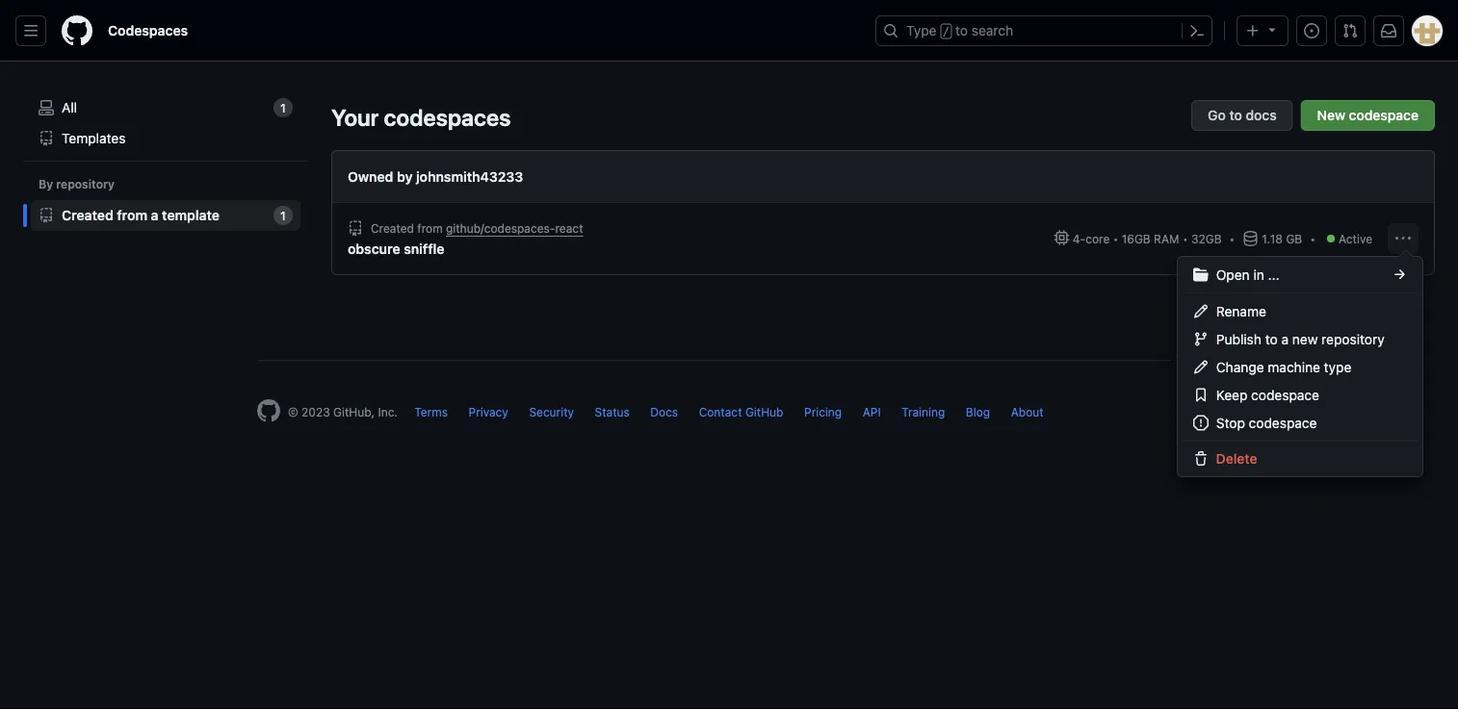 Task type: vqa. For each thing, say whether or not it's contained in the screenshot.
the topmost 1
yes



Task type: describe. For each thing, give the bounding box(es) containing it.
show more actions for codespace image
[[1396, 231, 1411, 247]]

1 • from the left
[[1113, 232, 1118, 246]]

your codespaces
[[331, 104, 511, 131]]

stop codespace
[[1216, 415, 1317, 431]]

2023
[[302, 405, 330, 419]]

created from a template
[[62, 208, 220, 223]]

all
[[62, 100, 77, 116]]

contact github link
[[699, 405, 783, 419]]

publish
[[1216, 331, 1262, 347]]

repo template image
[[39, 131, 54, 146]]

4-core • 16gb ram • 32gb
[[1069, 232, 1222, 246]]

...
[[1268, 267, 1280, 283]]

arrow right image
[[1392, 267, 1407, 283]]

repo template image for created from a template
[[39, 208, 54, 223]]

menu containing open in ...
[[1177, 256, 1423, 478]]

4 • from the left
[[1310, 232, 1316, 246]]

from for a
[[117, 208, 147, 223]]

inc.
[[378, 405, 398, 419]]

3 • from the left
[[1229, 232, 1235, 246]]

training link
[[902, 405, 945, 419]]

© 2023 github, inc.
[[288, 405, 398, 419]]

security
[[529, 405, 574, 419]]

4-
[[1073, 232, 1086, 246]]

command palette image
[[1189, 23, 1205, 39]]

homepage image
[[62, 15, 92, 46]]

sniffle
[[404, 241, 444, 257]]

blog link
[[966, 405, 990, 419]]

publish to a new repository button
[[1178, 326, 1422, 353]]

created for created from github/codespaces-react
[[371, 222, 414, 235]]

32gb
[[1191, 232, 1222, 246]]

react
[[555, 222, 583, 235]]

rename button
[[1178, 298, 1422, 326]]

docs
[[1246, 107, 1277, 123]]

1.18 gb •
[[1262, 232, 1316, 246]]

contact github
[[699, 405, 783, 419]]

blog
[[966, 405, 990, 419]]

templates link
[[31, 123, 300, 154]]

templates
[[62, 131, 126, 146]]

github/codespaces-
[[446, 222, 555, 235]]

codespace for keep codespace
[[1251, 387, 1319, 403]]

core
[[1086, 232, 1110, 246]]

created from github/codespaces-react
[[371, 222, 583, 235]]

dot fill image
[[1323, 231, 1339, 247]]

type / to search
[[906, 23, 1013, 39]]

ram
[[1154, 232, 1179, 246]]

docs link
[[650, 405, 678, 419]]

change
[[1216, 359, 1264, 375]]

by
[[39, 178, 53, 191]]

about link
[[1011, 405, 1044, 419]]

2 • from the left
[[1183, 232, 1188, 246]]

codespaces
[[384, 104, 511, 131]]

obscure sniffle
[[348, 241, 444, 257]]

pencil image for rename
[[1193, 304, 1209, 319]]

new codespace link
[[1301, 100, 1435, 131]]

codespace for stop codespace
[[1249, 415, 1317, 431]]

cpu image
[[1054, 230, 1069, 246]]

go to docs link
[[1191, 100, 1293, 131]]



Task type: locate. For each thing, give the bounding box(es) containing it.
a
[[151, 208, 159, 223], [1281, 331, 1289, 347]]

2 vertical spatial codespace
[[1249, 415, 1317, 431]]

pencil image down git branch icon
[[1193, 360, 1209, 375]]

0 vertical spatial pencil image
[[1193, 304, 1209, 319]]

from left the template
[[117, 208, 147, 223]]

codespace down change machine type
[[1251, 387, 1319, 403]]

created down the by repository
[[62, 208, 113, 223]]

1 for created from a template
[[280, 209, 286, 222]]

to for go to docs
[[1229, 107, 1242, 123]]

0 horizontal spatial from
[[117, 208, 147, 223]]

1 vertical spatial codespace
[[1251, 387, 1319, 403]]

1 right the template
[[280, 209, 286, 222]]

from up the sniffle
[[417, 222, 443, 235]]

rename
[[1216, 303, 1266, 319]]

1
[[280, 101, 286, 115], [280, 209, 286, 222]]

1 for all
[[280, 101, 286, 115]]

• right ram
[[1183, 232, 1188, 246]]

repo template image inside by repository list
[[39, 208, 54, 223]]

0 horizontal spatial repository
[[56, 178, 115, 191]]

by repository
[[39, 178, 115, 191]]

obscure
[[348, 241, 400, 257]]

• left dot fill icon
[[1310, 232, 1316, 246]]

homepage image
[[257, 400, 280, 423]]

repo template image down by
[[39, 208, 54, 223]]

codespaces
[[108, 23, 188, 39]]

repository
[[56, 178, 115, 191], [1322, 331, 1385, 347]]

0 horizontal spatial created
[[62, 208, 113, 223]]

keep codespace button
[[1178, 381, 1422, 409]]

a left new
[[1281, 331, 1289, 347]]

a inside by repository list
[[151, 208, 159, 223]]

notifications image
[[1381, 23, 1396, 39]]

from for github/codespaces-
[[417, 222, 443, 235]]

terms
[[414, 405, 448, 419]]

change machine type
[[1216, 359, 1352, 375]]

1 left 'your'
[[280, 101, 286, 115]]

delete button
[[1178, 446, 1422, 473]]

pencil image inside change machine type button
[[1193, 360, 1209, 375]]

a inside button
[[1281, 331, 1289, 347]]

to for publish to a new repository
[[1265, 331, 1278, 347]]

0 horizontal spatial to
[[955, 23, 968, 39]]

stop
[[1216, 415, 1245, 431]]

footer containing © 2023 github, inc.
[[242, 360, 1216, 471]]

johnsmith43233
[[416, 169, 523, 184]]

github/codespaces-react link
[[446, 222, 583, 235]]

0 vertical spatial a
[[151, 208, 159, 223]]

a left the template
[[151, 208, 159, 223]]

0 vertical spatial repository
[[56, 178, 115, 191]]

repo template image
[[39, 208, 54, 223], [348, 221, 363, 236]]

gb
[[1286, 232, 1302, 246]]

contact
[[699, 405, 742, 419]]

active
[[1339, 232, 1372, 246]]

menu
[[1177, 256, 1423, 478]]

a for template
[[151, 208, 159, 223]]

0 horizontal spatial a
[[151, 208, 159, 223]]

privacy
[[469, 405, 508, 419]]

open
[[1216, 267, 1250, 283]]

obscure sniffle link
[[348, 239, 452, 259]]

git branch image
[[1193, 332, 1209, 347]]

0 vertical spatial 1
[[280, 101, 286, 115]]

1.18
[[1262, 232, 1283, 246]]

go to docs
[[1208, 107, 1277, 123]]

2 vertical spatial to
[[1265, 331, 1278, 347]]

0 vertical spatial codespace
[[1349, 107, 1419, 123]]

1 vertical spatial 1
[[280, 209, 286, 222]]

bookmark image
[[1193, 388, 1209, 403]]

footer
[[242, 360, 1216, 471]]

owned
[[348, 169, 393, 184]]

2 pencil image from the top
[[1193, 360, 1209, 375]]

git pull request image
[[1343, 23, 1358, 39]]

new codespace
[[1317, 107, 1419, 123]]

machine
[[1268, 359, 1320, 375]]

about
[[1011, 405, 1044, 419]]

database image
[[1243, 231, 1258, 247]]

repository right by
[[56, 178, 115, 191]]

codespace down keep codespace
[[1249, 415, 1317, 431]]

pencil image up git branch icon
[[1193, 304, 1209, 319]]

codespace for new codespace
[[1349, 107, 1419, 123]]

to right go on the top right
[[1229, 107, 1242, 123]]

file directory open fill image
[[1193, 267, 1209, 283]]

1 horizontal spatial created
[[371, 222, 414, 235]]

1 inside by repository list
[[280, 209, 286, 222]]

1 horizontal spatial repo template image
[[348, 221, 363, 236]]

repository inside button
[[1322, 331, 1385, 347]]

1 1 from the top
[[280, 101, 286, 115]]

github,
[[333, 405, 375, 419]]

1 vertical spatial to
[[1229, 107, 1242, 123]]

api
[[863, 405, 881, 419]]

keep codespace
[[1216, 387, 1319, 403]]

to
[[955, 23, 968, 39], [1229, 107, 1242, 123], [1265, 331, 1278, 347]]

to inside button
[[1265, 331, 1278, 347]]

security link
[[529, 405, 574, 419]]

search
[[972, 23, 1013, 39]]

github
[[745, 405, 783, 419]]

publish to a new repository
[[1216, 331, 1385, 347]]

status link
[[595, 405, 630, 419]]

plus image
[[1245, 23, 1261, 39]]

codespaces link
[[100, 15, 196, 46]]

docs
[[650, 405, 678, 419]]

template
[[162, 208, 220, 223]]

go
[[1208, 107, 1226, 123]]

1 vertical spatial pencil image
[[1193, 360, 1209, 375]]

©
[[288, 405, 298, 419]]

/
[[943, 25, 950, 39]]

1 vertical spatial a
[[1281, 331, 1289, 347]]

by
[[397, 169, 413, 184]]

created
[[62, 208, 113, 223], [371, 222, 414, 235]]

created inside by repository list
[[62, 208, 113, 223]]

open in ... button
[[1178, 261, 1422, 289]]

repository up type
[[1322, 331, 1385, 347]]

trash image
[[1193, 452, 1209, 467]]

api link
[[863, 405, 881, 419]]

change machine type button
[[1178, 353, 1422, 381]]

owned by johnsmith43233
[[348, 169, 523, 184]]

codespace
[[1349, 107, 1419, 123], [1251, 387, 1319, 403], [1249, 415, 1317, 431]]

keep
[[1216, 387, 1248, 403]]

1 horizontal spatial to
[[1229, 107, 1242, 123]]

codespaces image
[[39, 100, 54, 116]]

• right core
[[1113, 232, 1118, 246]]

1 horizontal spatial a
[[1281, 331, 1289, 347]]

training
[[902, 405, 945, 419]]

1 pencil image from the top
[[1193, 304, 1209, 319]]

1 vertical spatial repository
[[1322, 331, 1385, 347]]

pricing link
[[804, 405, 842, 419]]

type
[[906, 23, 937, 39]]

open in ...
[[1216, 267, 1280, 283]]

from inside by repository list
[[117, 208, 147, 223]]

16gb
[[1122, 232, 1151, 246]]

repo template image for created from
[[348, 221, 363, 236]]

pencil image
[[1193, 304, 1209, 319], [1193, 360, 1209, 375]]

to right / on the right of page
[[955, 23, 968, 39]]

pencil image inside rename button
[[1193, 304, 1209, 319]]

status
[[595, 405, 630, 419]]

from
[[117, 208, 147, 223], [417, 222, 443, 235]]

new
[[1317, 107, 1345, 123]]

delete
[[1216, 451, 1257, 467]]

codespace right new
[[1349, 107, 1419, 123]]

triangle down image
[[1265, 22, 1280, 37]]

0 horizontal spatial repo template image
[[39, 208, 54, 223]]

by repository list
[[31, 200, 300, 231]]

1 horizontal spatial repository
[[1322, 331, 1385, 347]]

2 1 from the top
[[280, 209, 286, 222]]

a for new
[[1281, 331, 1289, 347]]

issue opened image
[[1304, 23, 1319, 39]]

new
[[1292, 331, 1318, 347]]

pencil image for change machine type
[[1193, 360, 1209, 375]]

1 horizontal spatial from
[[417, 222, 443, 235]]

to up change machine type
[[1265, 331, 1278, 347]]

in
[[1253, 267, 1264, 283]]

0 vertical spatial to
[[955, 23, 968, 39]]

• left database icon
[[1229, 232, 1235, 246]]

stop image
[[1193, 416, 1209, 431]]

terms link
[[414, 405, 448, 419]]

created up obscure sniffle
[[371, 222, 414, 235]]

type
[[1324, 359, 1352, 375]]

repo template image up obscure
[[348, 221, 363, 236]]

stop codespace button
[[1178, 409, 1422, 437]]

created for created from a template
[[62, 208, 113, 223]]

privacy link
[[469, 405, 508, 419]]

2 horizontal spatial to
[[1265, 331, 1278, 347]]

your
[[331, 104, 379, 131]]

pricing
[[804, 405, 842, 419]]



